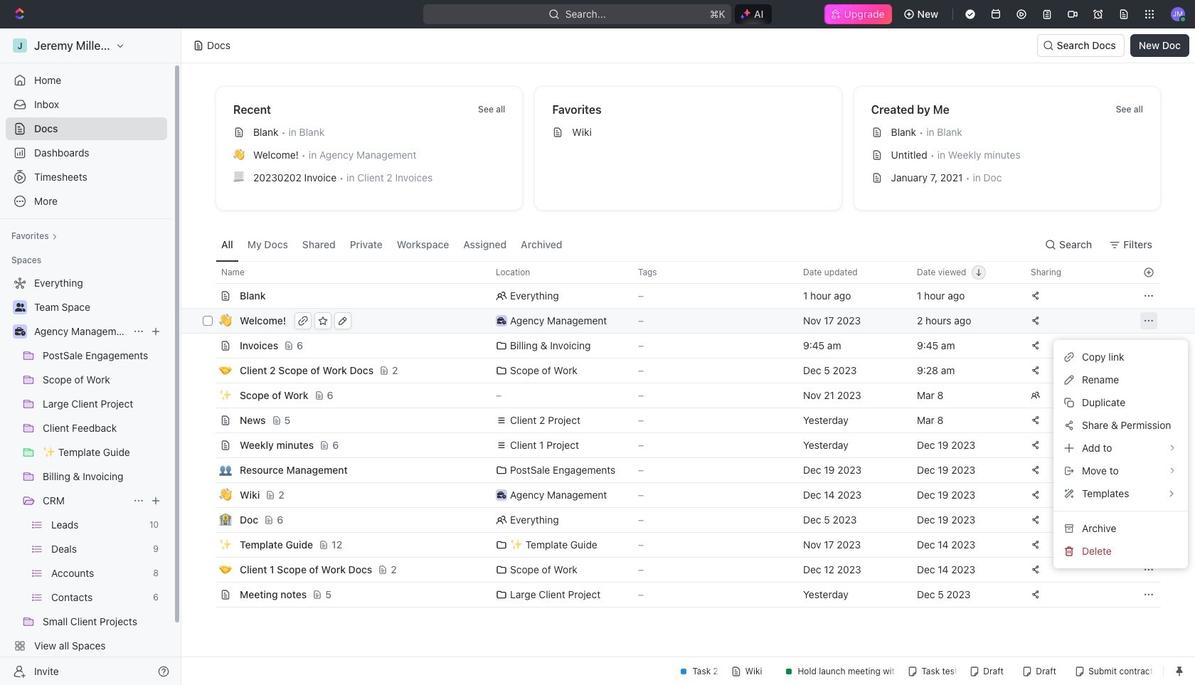 Task type: locate. For each thing, give the bounding box(es) containing it.
tree
[[6, 272, 167, 682]]

business time image
[[497, 317, 506, 324], [15, 327, 25, 336], [497, 492, 506, 499]]

column header
[[200, 261, 216, 284]]

tab list
[[216, 228, 568, 261]]

0 vertical spatial business time image
[[497, 317, 506, 324]]

business time image inside sidebar navigation
[[15, 327, 25, 336]]

row
[[200, 261, 1161, 284], [200, 283, 1161, 309], [181, 308, 1195, 334], [200, 333, 1161, 359], [200, 358, 1161, 383], [200, 383, 1161, 408], [200, 408, 1161, 433], [200, 433, 1161, 458], [200, 457, 1161, 483], [200, 482, 1161, 508], [200, 507, 1161, 533], [200, 532, 1161, 558], [200, 557, 1161, 583], [200, 582, 1161, 608]]

cell
[[200, 284, 216, 308], [200, 334, 216, 358], [200, 359, 216, 383], [200, 383, 216, 408], [200, 408, 216, 433], [200, 433, 216, 457], [200, 458, 216, 482], [200, 483, 216, 507], [200, 508, 216, 532], [1136, 508, 1161, 532], [200, 533, 216, 557], [200, 558, 216, 582], [200, 583, 216, 607]]

1 vertical spatial business time image
[[15, 327, 25, 336]]

table
[[181, 261, 1195, 608]]



Task type: vqa. For each thing, say whether or not it's contained in the screenshot.
the topmost business time icon
yes



Task type: describe. For each thing, give the bounding box(es) containing it.
sidebar navigation
[[0, 28, 181, 685]]

tree inside sidebar navigation
[[6, 272, 167, 682]]

2 vertical spatial business time image
[[497, 492, 506, 499]]



